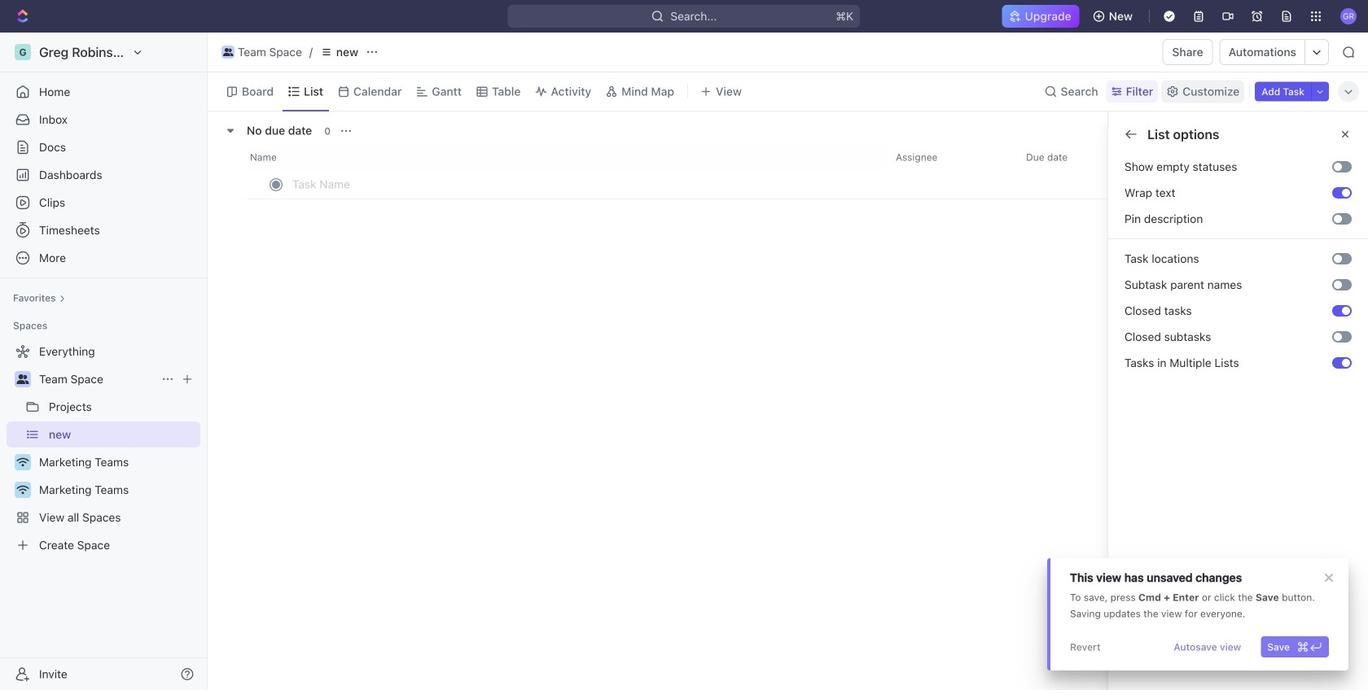 Task type: vqa. For each thing, say whether or not it's contained in the screenshot.
LIST
no



Task type: describe. For each thing, give the bounding box(es) containing it.
tree inside sidebar 'navigation'
[[7, 339, 200, 559]]

greg robinson's workspace, , element
[[15, 44, 31, 60]]

2 wifi image from the top
[[17, 485, 29, 495]]

1 wifi image from the top
[[17, 458, 29, 467]]

Task Name text field
[[292, 171, 768, 197]]



Task type: locate. For each thing, give the bounding box(es) containing it.
0 vertical spatial user group image
[[223, 48, 233, 56]]

wifi image
[[17, 458, 29, 467], [17, 485, 29, 495]]

user group image inside sidebar 'navigation'
[[17, 375, 29, 384]]

0 vertical spatial wifi image
[[17, 458, 29, 467]]

tree
[[7, 339, 200, 559]]

1 vertical spatial user group image
[[17, 375, 29, 384]]

sidebar navigation
[[0, 33, 211, 691]]

1 vertical spatial wifi image
[[17, 485, 29, 495]]

1 horizontal spatial user group image
[[223, 48, 233, 56]]

0 horizontal spatial user group image
[[17, 375, 29, 384]]

user group image
[[223, 48, 233, 56], [17, 375, 29, 384]]



